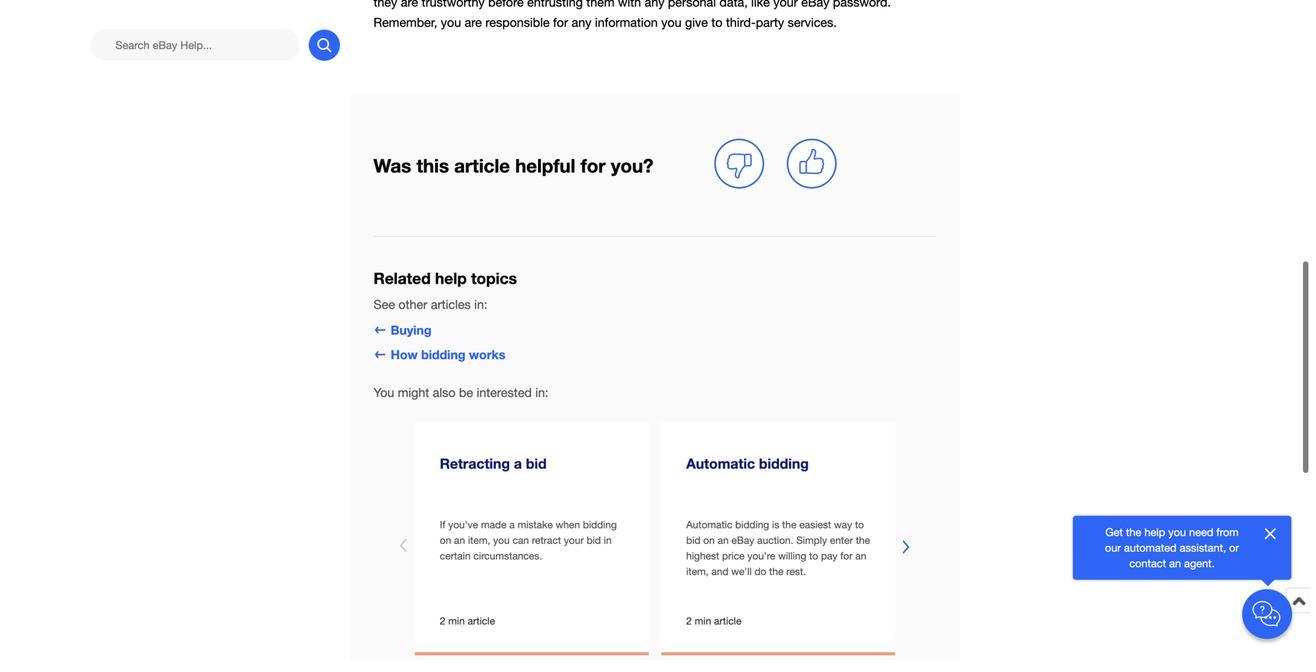 Task type: locate. For each thing, give the bounding box(es) containing it.
0 vertical spatial item,
[[468, 534, 490, 547]]

help
[[435, 269, 467, 288], [1144, 526, 1165, 539]]

you're
[[747, 550, 775, 562]]

0 horizontal spatial 2 min article
[[440, 615, 495, 628]]

also
[[433, 386, 456, 400]]

bidding
[[421, 348, 466, 362], [759, 456, 809, 472], [583, 519, 617, 531], [735, 519, 769, 531]]

retracting a bid
[[440, 456, 547, 472]]

article down and
[[714, 615, 741, 628]]

was this article helpful for you?
[[374, 154, 654, 177]]

0 horizontal spatial you
[[493, 534, 510, 547]]

you inside get the help you need from our automated assistant, or contact an agent.
[[1168, 526, 1186, 539]]

2 min article down certain
[[440, 615, 495, 628]]

1 2 from the left
[[440, 615, 445, 628]]

certain
[[440, 550, 471, 562]]

agent.
[[1184, 557, 1215, 570]]

an left agent.
[[1169, 557, 1181, 570]]

2 min article down and
[[686, 615, 741, 628]]

automatic bidding is the easiest way to bid on an ebay auction. simply enter the highest price you're willing to pay for an item, and we'll do the rest.
[[686, 519, 870, 578]]

a right retracting on the bottom left of page
[[514, 456, 522, 472]]

you inside if you've made a mistake when bidding on an item, you can retract your bid in certain circumstances.
[[493, 534, 510, 547]]

was
[[374, 154, 411, 177]]

0 horizontal spatial in:
[[474, 298, 487, 312]]

0 vertical spatial automatic
[[686, 456, 755, 472]]

buying
[[391, 323, 432, 338]]

1 horizontal spatial you
[[1168, 526, 1186, 539]]

and
[[711, 566, 729, 578]]

0 horizontal spatial for
[[581, 154, 606, 177]]

2 horizontal spatial bid
[[686, 534, 701, 547]]

bidding up ebay
[[735, 519, 769, 531]]

articles
[[431, 298, 471, 312]]

1 vertical spatial for
[[840, 550, 853, 562]]

a up can
[[509, 519, 515, 531]]

2 2 min article from the left
[[686, 615, 741, 628]]

bidding up is
[[759, 456, 809, 472]]

or
[[1229, 542, 1239, 554]]

the right do
[[769, 566, 784, 578]]

0 horizontal spatial 2
[[440, 615, 445, 628]]

the right enter
[[856, 534, 870, 547]]

1 min from the left
[[448, 615, 465, 628]]

0 vertical spatial for
[[581, 154, 606, 177]]

1 automatic from the top
[[686, 456, 755, 472]]

automatic inside "automatic bidding is the easiest way to bid on an ebay auction. simply enter the highest price you're willing to pay for an item, and we'll do the rest."
[[686, 519, 732, 531]]

help up articles
[[435, 269, 467, 288]]

works
[[469, 348, 505, 362]]

bid left in
[[587, 534, 601, 547]]

to left pay
[[809, 550, 818, 562]]

1 horizontal spatial min
[[695, 615, 711, 628]]

you
[[1168, 526, 1186, 539], [493, 534, 510, 547]]

min down certain
[[448, 615, 465, 628]]

an right pay
[[855, 550, 866, 562]]

you?
[[611, 154, 654, 177]]

0 horizontal spatial item,
[[468, 534, 490, 547]]

2 for retracting a bid
[[440, 615, 445, 628]]

the
[[782, 519, 796, 531], [1126, 526, 1141, 539], [856, 534, 870, 547], [769, 566, 784, 578]]

min down highest
[[695, 615, 711, 628]]

automated
[[1124, 542, 1177, 554]]

auction.
[[757, 534, 793, 547]]

on
[[440, 534, 451, 547], [703, 534, 715, 547]]

0 horizontal spatial help
[[435, 269, 467, 288]]

automatic bidding
[[686, 456, 809, 472]]

article for retracting
[[468, 615, 495, 628]]

1 horizontal spatial bid
[[587, 534, 601, 547]]

1 horizontal spatial 2
[[686, 615, 692, 628]]

you've
[[448, 519, 478, 531]]

bidding inside "automatic bidding is the easiest way to bid on an ebay auction. simply enter the highest price you're willing to pay for an item, and we'll do the rest."
[[735, 519, 769, 531]]

article for automatic
[[714, 615, 741, 628]]

0 horizontal spatial min
[[448, 615, 465, 628]]

circumstances.
[[473, 550, 542, 562]]

bid up highest
[[686, 534, 701, 547]]

2
[[440, 615, 445, 628], [686, 615, 692, 628]]

1 horizontal spatial item,
[[686, 566, 709, 578]]

automatic for automatic bidding is the easiest way to bid on an ebay auction. simply enter the highest price you're willing to pay for an item, and we'll do the rest.
[[686, 519, 732, 531]]

1 horizontal spatial help
[[1144, 526, 1165, 539]]

in: right interested
[[535, 386, 549, 400]]

our
[[1105, 542, 1121, 554]]

your
[[564, 534, 584, 547]]

to
[[855, 519, 864, 531], [809, 550, 818, 562]]

bid
[[526, 456, 547, 472], [587, 534, 601, 547], [686, 534, 701, 547]]

for left the you?
[[581, 154, 606, 177]]

1 horizontal spatial on
[[703, 534, 715, 547]]

article down certain
[[468, 615, 495, 628]]

willing
[[778, 550, 806, 562]]

the right get
[[1126, 526, 1141, 539]]

2 down highest
[[686, 615, 692, 628]]

get the help you need from our automated assistant, or contact an agent.
[[1105, 526, 1239, 570]]

2 down certain
[[440, 615, 445, 628]]

you left need
[[1168, 526, 1186, 539]]

a inside if you've made a mistake when bidding on an item, you can retract your bid in certain circumstances.
[[509, 519, 515, 531]]

enter
[[830, 534, 853, 547]]

1 horizontal spatial in:
[[535, 386, 549, 400]]

on down if
[[440, 534, 451, 547]]

2 on from the left
[[703, 534, 715, 547]]

related help topics
[[374, 269, 517, 288]]

an
[[454, 534, 465, 547], [718, 534, 729, 547], [855, 550, 866, 562], [1169, 557, 1181, 570]]

bidding up also
[[421, 348, 466, 362]]

is
[[772, 519, 779, 531]]

0 horizontal spatial on
[[440, 534, 451, 547]]

1 2 min article from the left
[[440, 615, 495, 628]]

bid up mistake
[[526, 456, 547, 472]]

when
[[556, 519, 580, 531]]

item,
[[468, 534, 490, 547], [686, 566, 709, 578]]

contact
[[1129, 557, 1166, 570]]

1 vertical spatial help
[[1144, 526, 1165, 539]]

bidding for automatic bidding
[[759, 456, 809, 472]]

item, inside if you've made a mistake when bidding on an item, you can retract your bid in certain circumstances.
[[468, 534, 490, 547]]

highest
[[686, 550, 719, 562]]

automatic
[[686, 456, 755, 472], [686, 519, 732, 531]]

in:
[[474, 298, 487, 312], [535, 386, 549, 400]]

0 vertical spatial a
[[514, 456, 522, 472]]

an inside get the help you need from our automated assistant, or contact an agent.
[[1169, 557, 1181, 570]]

1 horizontal spatial for
[[840, 550, 853, 562]]

topics
[[471, 269, 517, 288]]

item, down made
[[468, 534, 490, 547]]

see
[[374, 298, 395, 312]]

2 min from the left
[[695, 615, 711, 628]]

1 vertical spatial item,
[[686, 566, 709, 578]]

0 horizontal spatial to
[[809, 550, 818, 562]]

for down enter
[[840, 550, 853, 562]]

assistant,
[[1180, 542, 1226, 554]]

1 vertical spatial a
[[509, 519, 515, 531]]

helpful
[[515, 154, 576, 177]]

bidding for automatic bidding is the easiest way to bid on an ebay auction. simply enter the highest price you're willing to pay for an item, and we'll do the rest.
[[735, 519, 769, 531]]

an inside if you've made a mistake when bidding on an item, you can retract your bid in certain circumstances.
[[454, 534, 465, 547]]

on inside if you've made a mistake when bidding on an item, you can retract your bid in certain circumstances.
[[440, 534, 451, 547]]

help up automated
[[1144, 526, 1165, 539]]

for
[[581, 154, 606, 177], [840, 550, 853, 562]]

0 vertical spatial to
[[855, 519, 864, 531]]

to right way
[[855, 519, 864, 531]]

other
[[398, 298, 427, 312]]

1 on from the left
[[440, 534, 451, 547]]

an down you've
[[454, 534, 465, 547]]

0 vertical spatial in:
[[474, 298, 487, 312]]

min
[[448, 615, 465, 628], [695, 615, 711, 628]]

2 2 from the left
[[686, 615, 692, 628]]

2 min article
[[440, 615, 495, 628], [686, 615, 741, 628]]

article
[[454, 154, 510, 177], [468, 615, 495, 628], [714, 615, 741, 628]]

1 horizontal spatial to
[[855, 519, 864, 531]]

2 automatic from the top
[[686, 519, 732, 531]]

the inside get the help you need from our automated assistant, or contact an agent.
[[1126, 526, 1141, 539]]

on up highest
[[703, 534, 715, 547]]

1 horizontal spatial 2 min article
[[686, 615, 741, 628]]

item, down highest
[[686, 566, 709, 578]]

bid inside if you've made a mistake when bidding on an item, you can retract your bid in certain circumstances.
[[587, 534, 601, 547]]

1 vertical spatial automatic
[[686, 519, 732, 531]]

a
[[514, 456, 522, 472], [509, 519, 515, 531]]

bidding up in
[[583, 519, 617, 531]]

bidding inside if you've made a mistake when bidding on an item, you can retract your bid in certain circumstances.
[[583, 519, 617, 531]]

get
[[1105, 526, 1123, 539]]

this
[[417, 154, 449, 177]]

in: down "topics"
[[474, 298, 487, 312]]

interested
[[477, 386, 532, 400]]

you up circumstances.
[[493, 534, 510, 547]]



Task type: describe. For each thing, give the bounding box(es) containing it.
rest.
[[786, 566, 806, 578]]

simply
[[796, 534, 827, 547]]

get the help you need from our automated assistant, or contact an agent. tooltip
[[1098, 525, 1246, 572]]

we'll
[[731, 566, 752, 578]]

the right is
[[782, 519, 796, 531]]

how
[[391, 348, 418, 362]]

automatic for automatic bidding
[[686, 456, 755, 472]]

retracting
[[440, 456, 510, 472]]

see other articles in:
[[374, 298, 487, 312]]

ebay
[[732, 534, 754, 547]]

help inside get the help you need from our automated assistant, or contact an agent.
[[1144, 526, 1165, 539]]

price
[[722, 550, 745, 562]]

how bidding works
[[391, 348, 505, 362]]

on inside "automatic bidding is the easiest way to bid on an ebay auction. simply enter the highest price you're willing to pay for an item, and we'll do the rest."
[[703, 534, 715, 547]]

can
[[513, 534, 529, 547]]

bid inside "automatic bidding is the easiest way to bid on an ebay auction. simply enter the highest price you're willing to pay for an item, and we'll do the rest."
[[686, 534, 701, 547]]

mistake
[[518, 519, 553, 531]]

how bidding works link
[[374, 348, 505, 362]]

buying link
[[374, 323, 432, 338]]

easiest
[[799, 519, 831, 531]]

min for retracting
[[448, 615, 465, 628]]

0 vertical spatial help
[[435, 269, 467, 288]]

do
[[755, 566, 766, 578]]

2 min article for retracting a bid
[[440, 615, 495, 628]]

might
[[398, 386, 429, 400]]

you might also be interested in:
[[374, 386, 549, 400]]

in
[[604, 534, 612, 547]]

an up price
[[718, 534, 729, 547]]

1 vertical spatial in:
[[535, 386, 549, 400]]

article right the this
[[454, 154, 510, 177]]

related
[[374, 269, 431, 288]]

Search eBay Help... text field
[[90, 30, 299, 61]]

pay
[[821, 550, 838, 562]]

2 for automatic bidding
[[686, 615, 692, 628]]

if
[[440, 519, 445, 531]]

made
[[481, 519, 506, 531]]

from
[[1216, 526, 1239, 539]]

be
[[459, 386, 473, 400]]

0 horizontal spatial bid
[[526, 456, 547, 472]]

bidding for how bidding works
[[421, 348, 466, 362]]

if you've made a mistake when bidding on an item, you can retract your bid in certain circumstances.
[[440, 519, 617, 562]]

retract
[[532, 534, 561, 547]]

2 min article for automatic bidding
[[686, 615, 741, 628]]

min for automatic
[[695, 615, 711, 628]]

need
[[1189, 526, 1213, 539]]

way
[[834, 519, 852, 531]]

1 vertical spatial to
[[809, 550, 818, 562]]

item, inside "automatic bidding is the easiest way to bid on an ebay auction. simply enter the highest price you're willing to pay for an item, and we'll do the rest."
[[686, 566, 709, 578]]

for inside "automatic bidding is the easiest way to bid on an ebay auction. simply enter the highest price you're willing to pay for an item, and we'll do the rest."
[[840, 550, 853, 562]]

you
[[374, 386, 394, 400]]



Task type: vqa. For each thing, say whether or not it's contained in the screenshot.
enter
yes



